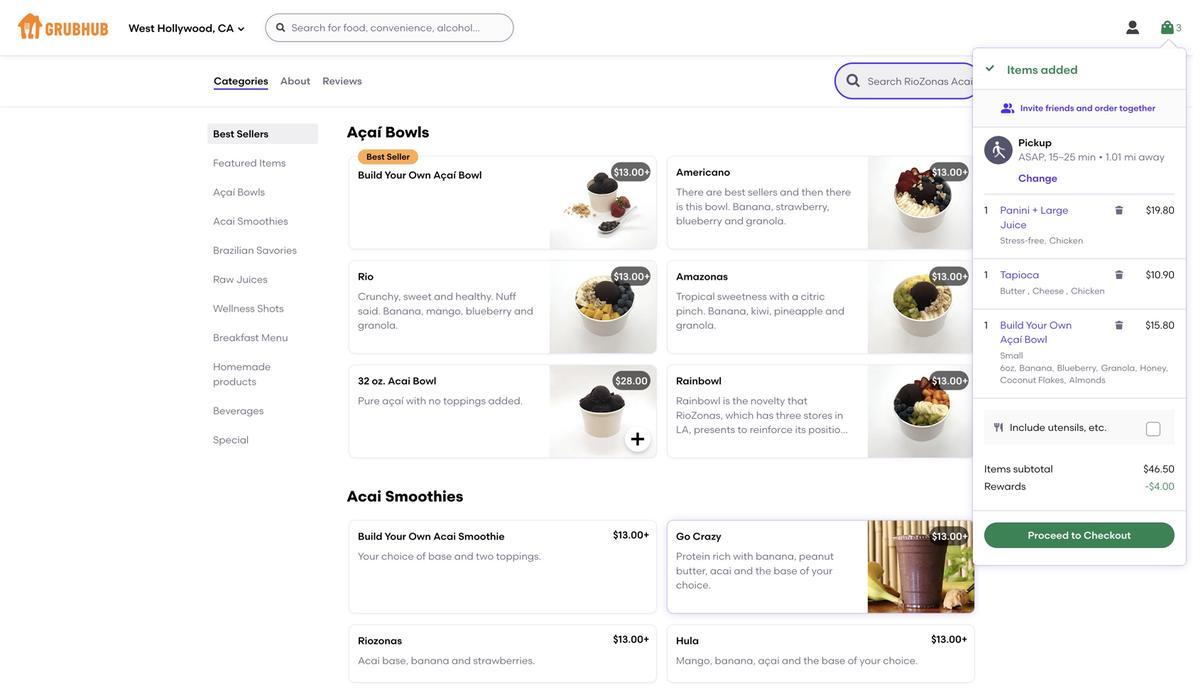 Task type: locate. For each thing, give the bounding box(es) containing it.
panini + large juice inside items added tooltip
[[1001, 204, 1069, 231]]

with up leaves
[[707, 31, 727, 43]]

panini + large juice
[[358, 11, 457, 23], [1001, 204, 1069, 231]]

your
[[812, 565, 833, 577], [860, 655, 881, 667]]

with left "a"
[[770, 291, 790, 303]]

americano image
[[868, 157, 975, 249]]

1 horizontal spatial is
[[723, 395, 730, 407]]

chicken right cheese
[[1072, 286, 1105, 296]]

2 vertical spatial base
[[822, 655, 846, 667]]

chicken right "free"
[[1050, 236, 1084, 246]]

with right rich
[[733, 551, 754, 563]]

your left choice at bottom
[[358, 551, 379, 563]]

svg image inside 3 button
[[1159, 19, 1177, 36]]

1 vertical spatial choice.
[[883, 655, 918, 667]]

utensils,
[[1048, 422, 1087, 434]]

choice
[[382, 551, 414, 563]]

0 vertical spatial your
[[812, 565, 833, 577]]

proceed to checkout button
[[985, 523, 1175, 549]]

chicken
[[1050, 236, 1084, 246], [1072, 286, 1105, 296]]

own for build your own açaí bowl
[[1050, 319, 1072, 331]]

and down the nuff
[[514, 305, 534, 317]]

0 horizontal spatial panini + large juice
[[358, 11, 457, 23]]

1 horizontal spatial panini + large juice
[[1001, 204, 1069, 231]]

change button
[[1019, 171, 1058, 186]]

added
[[1041, 63, 1078, 77]]

0 vertical spatial chicken
[[1050, 236, 1084, 246]]

0 horizontal spatial granola.
[[358, 320, 398, 332]]

0 vertical spatial açaí bowls
[[347, 123, 429, 141]]

cheese
[[1033, 286, 1064, 296]]

friends
[[1046, 103, 1075, 113]]

acai smoothies up build your own acai smoothie
[[347, 488, 464, 506]]

reviews
[[323, 75, 362, 87]]

bowls up seller
[[385, 123, 429, 141]]

0 horizontal spatial is
[[676, 201, 684, 213]]

reinforce
[[750, 424, 793, 436]]

search icon image
[[846, 72, 863, 90]]

svg image
[[1125, 19, 1142, 36], [1159, 19, 1177, 36], [1114, 320, 1126, 331], [630, 431, 647, 448]]

choice. inside protein rich with banana, peanut butter, acai and the base of your choice.
[[676, 580, 711, 592]]

your up choice at bottom
[[385, 531, 406, 543]]

2 1 from the top
[[985, 269, 988, 281]]

blueberry
[[1058, 363, 1097, 373]]

0 horizontal spatial smoothies
[[238, 215, 288, 227]]

healthy.
[[456, 291, 494, 303]]

1 vertical spatial large
[[1041, 204, 1069, 216]]

and down bowl.
[[725, 215, 744, 227]]

pure
[[358, 395, 380, 407]]

2 vertical spatial 1
[[985, 319, 988, 331]]

in up position
[[835, 410, 844, 422]]

0 vertical spatial choice.
[[676, 580, 711, 592]]

0 vertical spatial large
[[399, 11, 428, 23]]

1 vertical spatial build
[[1001, 319, 1024, 331]]

1 horizontal spatial choice.
[[883, 655, 918, 667]]

banana,
[[733, 201, 774, 213], [383, 305, 424, 317], [708, 305, 749, 317]]

0 horizontal spatial blueberry
[[466, 305, 512, 317]]

panini + large juice image
[[550, 1, 657, 93]]

3 1 from the top
[[985, 319, 988, 331]]

$15.80
[[1146, 319, 1175, 331]]

açaí bowls inside tab
[[213, 186, 265, 198]]

0 vertical spatial banana,
[[756, 551, 797, 563]]

2 vertical spatial own
[[409, 531, 431, 543]]

granola. down said.
[[358, 320, 398, 332]]

1 horizontal spatial best
[[367, 152, 385, 162]]

to down which
[[738, 424, 748, 436]]

2 horizontal spatial granola.
[[746, 215, 787, 227]]

2 horizontal spatial bowl
[[1025, 334, 1048, 346]]

acai up brazilian
[[213, 215, 235, 227]]

1 vertical spatial the
[[756, 565, 772, 577]]

dressing.
[[840, 45, 883, 57]]

granola. inside tropical sweetness with a citric pinch. banana, kiwi, pineapple and granola.
[[676, 320, 717, 332]]

1 horizontal spatial bowl
[[459, 169, 482, 181]]

smoothies up brazilian savories tab
[[238, 215, 288, 227]]

1 vertical spatial juice
[[1001, 219, 1027, 231]]

that
[[788, 395, 808, 407]]

açaí inside build your own açaí bowl
[[1001, 334, 1023, 346]]

is left the this
[[676, 201, 684, 213]]

crazy
[[693, 531, 722, 543]]

0 vertical spatial smoothies
[[238, 215, 288, 227]]

banana, inside tropical sweetness with a citric pinch. banana, kiwi, pineapple and granola.
[[708, 305, 749, 317]]

special tab
[[213, 433, 313, 448]]

with left no
[[406, 395, 426, 407]]

tapioca link
[[1001, 269, 1040, 281]]

your down seller
[[385, 169, 406, 181]]

pickup
[[1019, 137, 1052, 149]]

1 vertical spatial smoothies
[[385, 488, 464, 506]]

0 vertical spatial rainbowl
[[676, 375, 722, 387]]

wellness shots tab
[[213, 301, 313, 316]]

$28.00
[[616, 375, 648, 387]]

0 vertical spatial panini
[[358, 11, 389, 23]]

pickup asap, 15–25 min • 1.01 mi away
[[1019, 137, 1165, 163]]

presents
[[694, 424, 735, 436]]

breakfast menu tab
[[213, 330, 313, 345]]

build inside the 'best seller build your own açaí bowl'
[[358, 169, 383, 181]]

1 vertical spatial panini
[[1001, 204, 1030, 216]]

and left order at the right of page
[[1077, 103, 1093, 113]]

açaí bowls
[[347, 123, 429, 141], [213, 186, 265, 198]]

to inside proceed to checkout button
[[1072, 530, 1082, 542]]

1 vertical spatial bowl
[[1025, 334, 1048, 346]]

0 horizontal spatial bowl
[[413, 375, 437, 387]]

0 vertical spatial panini + large juice
[[358, 11, 457, 23]]

raw juices tab
[[213, 272, 313, 287]]

toppings
[[443, 395, 486, 407]]

and inside protein rich with banana, peanut butter, acai and the base of your choice.
[[734, 565, 753, 577]]

beverages tab
[[213, 404, 313, 418]]

1 vertical spatial panini + large juice
[[1001, 204, 1069, 231]]

0 horizontal spatial choice.
[[676, 580, 711, 592]]

2 rainbowl from the top
[[676, 395, 721, 407]]

juice inside button
[[430, 11, 457, 23]]

strawberries.
[[473, 655, 535, 667]]

juices
[[236, 274, 268, 286]]

is
[[676, 201, 684, 213], [723, 395, 730, 407]]

wellness
[[213, 303, 255, 315]]

rainbowl
[[676, 375, 722, 387], [676, 395, 721, 407]]

0 vertical spatial 1
[[985, 204, 988, 216]]

featured items tab
[[213, 156, 313, 171]]

1 horizontal spatial granola.
[[676, 320, 717, 332]]

the right acai
[[756, 565, 772, 577]]

and right acai
[[734, 565, 753, 577]]

banana, down sellers
[[733, 201, 774, 213]]

include
[[1010, 422, 1046, 434]]

-$4.00
[[1145, 481, 1175, 493]]

1 vertical spatial açaí bowls
[[213, 186, 265, 198]]

1 left panini + large juice "link"
[[985, 204, 988, 216]]

coconut
[[1001, 375, 1037, 386]]

people icon image
[[1001, 101, 1015, 115]]

svg image
[[275, 22, 287, 33], [237, 25, 245, 33], [985, 63, 996, 74], [948, 66, 965, 83], [1114, 205, 1126, 216], [1114, 269, 1126, 281], [993, 422, 1005, 433]]

the up which
[[733, 395, 749, 407]]

items subtotal
[[985, 463, 1053, 475]]

0 vertical spatial the
[[733, 395, 749, 407]]

0 horizontal spatial acai smoothies
[[213, 215, 288, 227]]

butter
[[1001, 286, 1026, 296]]

1 vertical spatial 1
[[985, 269, 988, 281]]

1 vertical spatial items
[[259, 157, 286, 169]]

amazonas
[[676, 271, 728, 283]]

wellness shots
[[213, 303, 284, 315]]

açaí bowls up seller
[[347, 123, 429, 141]]

to right proceed
[[1072, 530, 1082, 542]]

rainbowl for rainbowl
[[676, 375, 722, 387]]

crunchy, sweet and healthy. nuff said. banana, mango, blueberry and granola.
[[358, 291, 534, 332]]

1 horizontal spatial to
[[1072, 530, 1082, 542]]

granola. inside 'crunchy, sweet and healthy. nuff said. banana, mango, blueberry and granola.'
[[358, 320, 398, 332]]

ca
[[218, 22, 234, 35]]

1 vertical spatial rainbowl
[[676, 395, 721, 407]]

0 vertical spatial bowls
[[385, 123, 429, 141]]

0 horizontal spatial large
[[399, 11, 428, 23]]

0 horizontal spatial açaí bowls
[[213, 186, 265, 198]]

stores
[[804, 410, 833, 422]]

2 vertical spatial build
[[358, 531, 383, 543]]

0 horizontal spatial juice
[[430, 11, 457, 23]]

granola. down sellers
[[746, 215, 787, 227]]

0 vertical spatial blueberry
[[676, 215, 722, 227]]

base inside protein rich with banana, peanut butter, acai and the base of your choice.
[[774, 565, 798, 577]]

juice inside panini + large juice
[[1001, 219, 1027, 231]]

then
[[802, 186, 824, 198]]

is inside the there are best sellers and then there is this bowl. banana, strawberry, blueberry and granola.
[[676, 201, 684, 213]]

rainbowl inside rainbowl is the novelty that riozonas, which has three stores in la, presents to reinforce its position in favor of diversity.
[[676, 395, 721, 407]]

the right "açai"
[[804, 655, 820, 667]]

items up 'rewards' at right bottom
[[985, 463, 1011, 475]]

base right "açai"
[[822, 655, 846, 667]]

$13.00
[[614, 166, 644, 178], [932, 166, 963, 178], [614, 271, 644, 283], [932, 271, 963, 283], [932, 375, 963, 387], [613, 529, 644, 541], [932, 531, 963, 543], [613, 634, 644, 646], [932, 634, 962, 646]]

items added tooltip
[[973, 40, 1187, 566]]

strawberry,
[[776, 201, 830, 213]]

base down build your own acai smoothie
[[428, 551, 452, 563]]

2 vertical spatial items
[[985, 463, 1011, 475]]

1 horizontal spatial panini
[[1001, 204, 1030, 216]]

1 vertical spatial to
[[1072, 530, 1082, 542]]

build your own acai smoothie
[[358, 531, 505, 543]]

1 left the tapioca
[[985, 269, 988, 281]]

banana, left peanut
[[756, 551, 797, 563]]

base right acai
[[774, 565, 798, 577]]

1 vertical spatial bowls
[[238, 186, 265, 198]]

own down seller
[[409, 169, 431, 181]]

açaí inside tab
[[213, 186, 235, 198]]

0 horizontal spatial panini
[[358, 11, 389, 23]]

0 horizontal spatial best
[[213, 128, 234, 140]]

banana, left "açai"
[[715, 655, 756, 667]]

2 horizontal spatial the
[[804, 655, 820, 667]]

own inside build your own açaí bowl
[[1050, 319, 1072, 331]]

acai smoothies up brazilian savories
[[213, 215, 288, 227]]

1 for panini + large juice
[[985, 204, 988, 216]]

best inside the 'best seller build your own açaí bowl'
[[367, 152, 385, 162]]

own up choice at bottom
[[409, 531, 431, 543]]

homemade
[[781, 45, 837, 57]]

+
[[391, 11, 397, 23], [644, 166, 650, 178], [963, 166, 969, 178], [1033, 204, 1039, 216], [644, 271, 650, 283], [963, 271, 969, 283], [963, 375, 969, 387], [644, 529, 650, 541], [963, 531, 969, 543], [644, 634, 650, 646], [962, 634, 968, 646]]

1 vertical spatial in
[[676, 438, 685, 450]]

of inside protein rich with banana, peanut butter, acai and the base of your choice.
[[800, 565, 810, 577]]

1 1 from the top
[[985, 204, 988, 216]]

build your own açaí bowl image
[[550, 157, 657, 249]]

açaí
[[347, 123, 382, 141], [434, 169, 456, 181], [213, 186, 235, 198], [1001, 334, 1023, 346]]

1 vertical spatial banana,
[[715, 655, 756, 667]]

build your own açaí bowl
[[1001, 319, 1072, 346]]

bowl inside build your own açaí bowl
[[1025, 334, 1048, 346]]

1 left build your own açaí bowl
[[985, 319, 988, 331]]

and right pineapple
[[826, 305, 845, 317]]

own inside the 'best seller build your own açaí bowl'
[[409, 169, 431, 181]]

0 vertical spatial own
[[409, 169, 431, 181]]

large inside "link"
[[1041, 204, 1069, 216]]

pickup icon image
[[985, 136, 1013, 165]]

0 vertical spatial to
[[738, 424, 748, 436]]

include utensils, etc.
[[1010, 422, 1107, 434]]

with for pure açaí with no toppings added.
[[406, 395, 426, 407]]

2 vertical spatial the
[[804, 655, 820, 667]]

1 horizontal spatial the
[[756, 565, 772, 577]]

own down butter cheese chicken
[[1050, 319, 1072, 331]]

0 vertical spatial best
[[213, 128, 234, 140]]

best left the sellers
[[213, 128, 234, 140]]

in down la,
[[676, 438, 685, 450]]

granola. down pinch.
[[676, 320, 717, 332]]

rio
[[358, 271, 374, 283]]

your down cheese
[[1027, 319, 1048, 331]]

0 vertical spatial acai smoothies
[[213, 215, 288, 227]]

bowls
[[385, 123, 429, 141], [238, 186, 265, 198]]

sweetness
[[718, 291, 767, 303]]

and down chicken,
[[723, 45, 742, 57]]

1 horizontal spatial blueberry
[[676, 215, 722, 227]]

breakfast menu
[[213, 332, 288, 344]]

main navigation navigation
[[0, 0, 1194, 55]]

0 horizontal spatial the
[[733, 395, 749, 407]]

0 horizontal spatial to
[[738, 424, 748, 436]]

0 vertical spatial items
[[1008, 63, 1039, 77]]

panini + large juice link
[[1001, 204, 1069, 231]]

banana, for tropical sweetness with a citric pinch. banana, kiwi, pineapple and granola.
[[708, 305, 749, 317]]

1 horizontal spatial large
[[1041, 204, 1069, 216]]

1 horizontal spatial your
[[860, 655, 881, 667]]

1 vertical spatial best
[[367, 152, 385, 162]]

with inside tropical sweetness with a citric pinch. banana, kiwi, pineapple and granola.
[[770, 291, 790, 303]]

with inside protein rich with banana, peanut butter, acai and the base of your choice.
[[733, 551, 754, 563]]

1 vertical spatial chicken
[[1072, 286, 1105, 296]]

smoothies up build your own acai smoothie
[[385, 488, 464, 506]]

0 horizontal spatial bowls
[[238, 186, 265, 198]]

açaí bowls down featured
[[213, 186, 265, 198]]

acai up choice at bottom
[[347, 488, 382, 506]]

panini
[[358, 11, 389, 23], [1001, 204, 1030, 216]]

butter cheese chicken
[[1001, 286, 1105, 296]]

1 vertical spatial acai smoothies
[[347, 488, 464, 506]]

subtotal
[[1014, 463, 1053, 475]]

0 vertical spatial juice
[[430, 11, 457, 23]]

+ inside panini + large juice
[[1033, 204, 1039, 216]]

blueberry down the this
[[676, 215, 722, 227]]

best for sellers
[[213, 128, 234, 140]]

rewards
[[985, 481, 1026, 493]]

1 rainbowl from the top
[[676, 375, 722, 387]]

1 vertical spatial own
[[1050, 319, 1072, 331]]

bowls down featured items
[[238, 186, 265, 198]]

1 vertical spatial is
[[723, 395, 730, 407]]

build inside build your own açaí bowl
[[1001, 319, 1024, 331]]

and up mango,
[[434, 291, 453, 303]]

-
[[1145, 481, 1150, 493]]

0 horizontal spatial your
[[812, 565, 833, 577]]

banana, down sweet
[[383, 305, 424, 317]]

items left 'added'
[[1008, 63, 1039, 77]]

best inside tab
[[213, 128, 234, 140]]

best
[[213, 128, 234, 140], [367, 152, 385, 162]]

banana, inside 'crunchy, sweet and healthy. nuff said. banana, mango, blueberry and granola.'
[[383, 305, 424, 317]]

1 horizontal spatial smoothies
[[385, 488, 464, 506]]

two
[[476, 551, 494, 563]]

0 horizontal spatial in
[[676, 438, 685, 450]]

0 horizontal spatial base
[[428, 551, 452, 563]]

to
[[738, 424, 748, 436], [1072, 530, 1082, 542]]

hula
[[676, 635, 699, 647]]

rainbowl for rainbowl is the novelty that riozonas, which has three stores in la, presents to reinforce its position in favor of diversity.
[[676, 395, 721, 407]]

choice.
[[676, 580, 711, 592], [883, 655, 918, 667]]

riozonas,
[[676, 410, 723, 422]]

1 vertical spatial base
[[774, 565, 798, 577]]

and right banana
[[452, 655, 471, 667]]

free
[[1029, 236, 1045, 246]]

the inside rainbowl is the novelty that riozonas, which has three stores in la, presents to reinforce its position in favor of diversity.
[[733, 395, 749, 407]]

1 vertical spatial blueberry
[[466, 305, 512, 317]]

0 vertical spatial bowl
[[459, 169, 482, 181]]

banana, down sweetness
[[708, 305, 749, 317]]

which
[[726, 410, 754, 422]]

is up which
[[723, 395, 730, 407]]

items for items added
[[1008, 63, 1039, 77]]

nuff
[[496, 291, 516, 303]]

0 vertical spatial build
[[358, 169, 383, 181]]

blueberry down healthy.
[[466, 305, 512, 317]]

1 vertical spatial your
[[860, 655, 881, 667]]

tropical sweetness with a citric pinch. banana, kiwi, pineapple and granola.
[[676, 291, 845, 332]]

best left seller
[[367, 152, 385, 162]]

items added
[[1008, 63, 1078, 77]]

Search for food, convenience, alcohol... search field
[[265, 13, 514, 42]]

items down best sellers tab
[[259, 157, 286, 169]]

rio image
[[550, 261, 657, 353]]

0 vertical spatial in
[[835, 410, 844, 422]]

tapioca
[[1001, 269, 1040, 281]]

acai smoothies tab
[[213, 214, 313, 229]]

go crazy image
[[868, 521, 975, 613]]

build
[[358, 169, 383, 181], [1001, 319, 1024, 331], [358, 531, 383, 543]]

0 vertical spatial is
[[676, 201, 684, 213]]

1 horizontal spatial base
[[774, 565, 798, 577]]

1 horizontal spatial juice
[[1001, 219, 1027, 231]]

smoothies
[[238, 215, 288, 227], [385, 488, 464, 506]]



Task type: vqa. For each thing, say whether or not it's contained in the screenshot.
leftmost Grubhub Plus Flag Logo
no



Task type: describe. For each thing, give the bounding box(es) containing it.
peanut
[[799, 551, 834, 563]]

invite friends and order together
[[1021, 103, 1156, 113]]

1 horizontal spatial acai smoothies
[[347, 488, 464, 506]]

and left two
[[455, 551, 474, 563]]

raw juices
[[213, 274, 268, 286]]

made
[[676, 31, 704, 43]]

svg image inside items added tooltip
[[1114, 320, 1126, 331]]

its
[[795, 424, 806, 436]]

menu
[[261, 332, 288, 344]]

raw
[[213, 274, 234, 286]]

banana
[[1020, 363, 1053, 373]]

açai
[[758, 655, 780, 667]]

reviews button
[[322, 55, 363, 107]]

and up strawberry,
[[780, 186, 799, 198]]

west
[[129, 22, 155, 35]]

with inside made with chicken, tomato, carrot, cramberry, mix os leaves and special homemade dressing.
[[707, 31, 727, 43]]

2 horizontal spatial base
[[822, 655, 846, 667]]

sweet
[[404, 291, 432, 303]]

1 for tapioca
[[985, 269, 988, 281]]

featured items
[[213, 157, 286, 169]]

chicken for stress-free chicken
[[1050, 236, 1084, 246]]

acai base, banana and strawberries.
[[358, 655, 535, 667]]

Search RioZonas Acai West Hollywood search field
[[867, 75, 976, 88]]

homemade products tab
[[213, 360, 313, 389]]

bowls inside tab
[[238, 186, 265, 198]]

acai smoothies inside tab
[[213, 215, 288, 227]]

together
[[1120, 103, 1156, 113]]

and inside tropical sweetness with a citric pinch. banana, kiwi, pineapple and granola.
[[826, 305, 845, 317]]

build your own açaí bowl link
[[1001, 319, 1072, 346]]

$46.50
[[1144, 463, 1175, 475]]

açaí bowls tab
[[213, 185, 313, 200]]

32
[[358, 375, 370, 387]]

items inside tab
[[259, 157, 286, 169]]

the inside protein rich with banana, peanut butter, acai and the base of your choice.
[[756, 565, 772, 577]]

and inside invite friends and order together button
[[1077, 103, 1093, 113]]

americano
[[676, 166, 731, 178]]

0 vertical spatial base
[[428, 551, 452, 563]]

is inside rainbowl is the novelty that riozonas, which has three stores in la, presents to reinforce its position in favor of diversity.
[[723, 395, 730, 407]]

has
[[757, 410, 774, 422]]

32 oz. acai bowl image
[[550, 365, 657, 458]]

to inside rainbowl is the novelty that riozonas, which has three stores in la, presents to reinforce its position in favor of diversity.
[[738, 424, 748, 436]]

your choice of base and two toppings.
[[358, 551, 541, 563]]

panini inside panini + large juice
[[1001, 204, 1030, 216]]

base,
[[382, 655, 409, 667]]

your inside protein rich with banana, peanut butter, acai and the base of your choice.
[[812, 565, 833, 577]]

chicken for butter cheese chicken
[[1072, 286, 1105, 296]]

no
[[429, 395, 441, 407]]

of inside rainbowl is the novelty that riozonas, which has three stores in la, presents to reinforce its position in favor of diversity.
[[714, 438, 724, 450]]

diversity.
[[726, 438, 768, 450]]

products
[[213, 376, 256, 388]]

panini + large juice inside button
[[358, 11, 457, 23]]

sellers
[[748, 186, 778, 198]]

blueberry inside 'crunchy, sweet and healthy. nuff said. banana, mango, blueberry and granola.'
[[466, 305, 512, 317]]

away
[[1139, 151, 1165, 163]]

west hollywood, ca
[[129, 22, 234, 35]]

granola. inside the there are best sellers and then there is this bowl. banana, strawberry, blueberry and granola.
[[746, 215, 787, 227]]

own for build your own acai smoothie
[[409, 531, 431, 543]]

with for tropical sweetness with a citric pinch. banana, kiwi, pineapple and granola.
[[770, 291, 790, 303]]

acai right oz.
[[388, 375, 411, 387]]

amazonas image
[[868, 261, 975, 353]]

acai up your choice of base and two toppings.
[[434, 531, 456, 543]]

your inside build your own açaí bowl
[[1027, 319, 1048, 331]]

shots
[[257, 303, 284, 315]]

best for seller
[[367, 152, 385, 162]]

items for items subtotal
[[985, 463, 1011, 475]]

almonds
[[1070, 375, 1106, 386]]

acai down riozonas
[[358, 655, 380, 667]]

flakes
[[1039, 375, 1065, 386]]

favor
[[687, 438, 712, 450]]

rainbowl is the novelty that riozonas, which has three stores in la, presents to reinforce its position in favor of diversity.
[[676, 395, 847, 450]]

best sellers tab
[[213, 126, 313, 141]]

etc.
[[1089, 422, 1107, 434]]

6oz
[[1001, 363, 1015, 373]]

banana
[[411, 655, 449, 667]]

your inside the 'best seller build your own açaí bowl'
[[385, 169, 406, 181]]

panini inside button
[[358, 11, 389, 23]]

carrot,
[[814, 31, 846, 43]]

with for protein rich with banana, peanut butter, acai and the base of your choice.
[[733, 551, 754, 563]]

categories
[[214, 75, 268, 87]]

granola. for tropical sweetness with a citric pinch. banana, kiwi, pineapple and granola.
[[676, 320, 717, 332]]

seller
[[387, 152, 410, 162]]

$10.90
[[1146, 269, 1175, 281]]

3
[[1177, 22, 1182, 34]]

•
[[1099, 151, 1103, 163]]

go
[[676, 531, 691, 543]]

small
[[1001, 351, 1024, 361]]

sellers
[[237, 128, 269, 140]]

acai
[[710, 565, 732, 577]]

honey
[[1141, 363, 1167, 373]]

granola. for crunchy, sweet and healthy. nuff said. banana, mango, blueberry and granola.
[[358, 320, 398, 332]]

$19.80
[[1147, 204, 1175, 216]]

bowl inside the 'best seller build your own açaí bowl'
[[459, 169, 482, 181]]

about button
[[280, 55, 311, 107]]

large inside button
[[399, 11, 428, 23]]

homemade
[[213, 361, 271, 373]]

build for build your own açaí bowl
[[1001, 319, 1024, 331]]

kiwi,
[[751, 305, 772, 317]]

said.
[[358, 305, 381, 317]]

best
[[725, 186, 746, 198]]

banana, for crunchy, sweet and healthy. nuff said. banana, mango, blueberry and granola.
[[383, 305, 424, 317]]

butter,
[[676, 565, 708, 577]]

build for build your own acai smoothie
[[358, 531, 383, 543]]

best sellers
[[213, 128, 269, 140]]

brazilian savories tab
[[213, 243, 313, 258]]

rich
[[713, 551, 731, 563]]

tropical
[[676, 291, 715, 303]]

15–25
[[1050, 151, 1076, 163]]

asap,
[[1019, 151, 1047, 163]]

position
[[809, 424, 847, 436]]

protein rich with banana, peanut butter, acai and the base of your choice.
[[676, 551, 834, 592]]

and inside made with chicken, tomato, carrot, cramberry, mix os leaves and special homemade dressing.
[[723, 45, 742, 57]]

1 horizontal spatial bowls
[[385, 123, 429, 141]]

beverages
[[213, 405, 264, 417]]

la,
[[676, 424, 692, 436]]

2 vertical spatial bowl
[[413, 375, 437, 387]]

invite
[[1021, 103, 1044, 113]]

1 horizontal spatial açaí bowls
[[347, 123, 429, 141]]

1 horizontal spatial in
[[835, 410, 844, 422]]

are
[[706, 186, 723, 198]]

savories
[[256, 244, 297, 256]]

smoothies inside tab
[[238, 215, 288, 227]]

mango, banana, açai and the base of your choice.
[[676, 655, 918, 667]]

mix
[[904, 31, 921, 43]]

blueberry inside the there are best sellers and then there is this bowl. banana, strawberry, blueberry and granola.
[[676, 215, 722, 227]]

leaves
[[690, 45, 720, 57]]

rainbowl image
[[868, 365, 975, 458]]

cramberry,
[[849, 31, 902, 43]]

novelty
[[751, 395, 785, 407]]

1 for build your own açaí bowl
[[985, 319, 988, 331]]

açaí inside the 'best seller build your own açaí bowl'
[[434, 169, 456, 181]]

acai inside tab
[[213, 215, 235, 227]]

stress-free chicken
[[1001, 236, 1084, 246]]

banana, inside the there are best sellers and then there is this bowl. banana, strawberry, blueberry and granola.
[[733, 201, 774, 213]]

invite friends and order together button
[[1001, 96, 1156, 121]]

+ inside button
[[391, 11, 397, 23]]

min
[[1079, 151, 1097, 163]]

banana, inside protein rich with banana, peanut butter, acai and the base of your choice.
[[756, 551, 797, 563]]

categories button
[[213, 55, 269, 107]]

riozonas
[[358, 635, 402, 647]]

and right "açai"
[[782, 655, 801, 667]]



